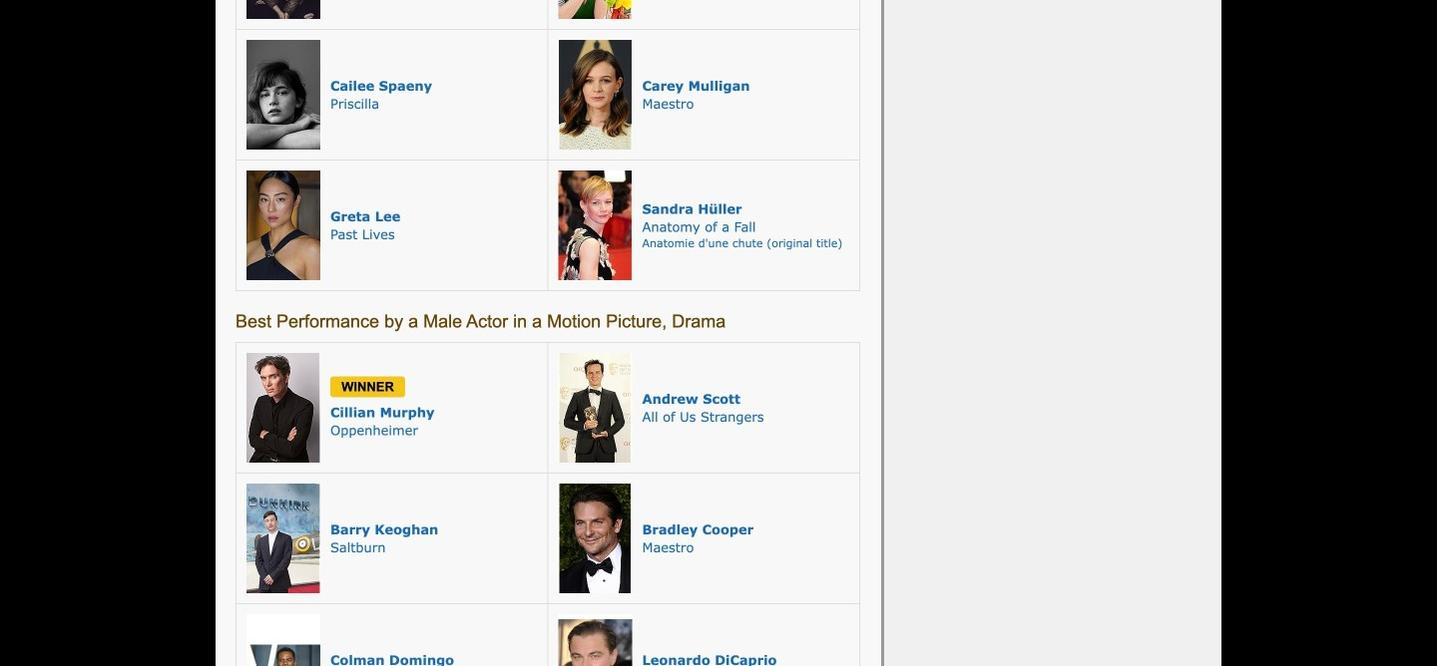 Task type: locate. For each thing, give the bounding box(es) containing it.
sandra hüller image
[[559, 171, 632, 281]]

carey mulligan image
[[559, 40, 632, 150]]

leonardo dicaprio image
[[559, 615, 632, 667]]

barry keoghan image
[[247, 484, 320, 594]]

greta lee image
[[247, 171, 320, 281]]

cailee spaeny image
[[247, 40, 320, 150]]

lily gladstone image
[[247, 0, 320, 19]]



Task type: describe. For each thing, give the bounding box(es) containing it.
annette bening image
[[559, 0, 632, 19]]

colman domingo image
[[247, 615, 320, 667]]

bradley cooper image
[[559, 484, 632, 594]]

cillian murphy image
[[247, 353, 320, 463]]

andrew scott image
[[559, 353, 632, 463]]



Task type: vqa. For each thing, say whether or not it's contained in the screenshot.
created for Top 2023 movies
no



